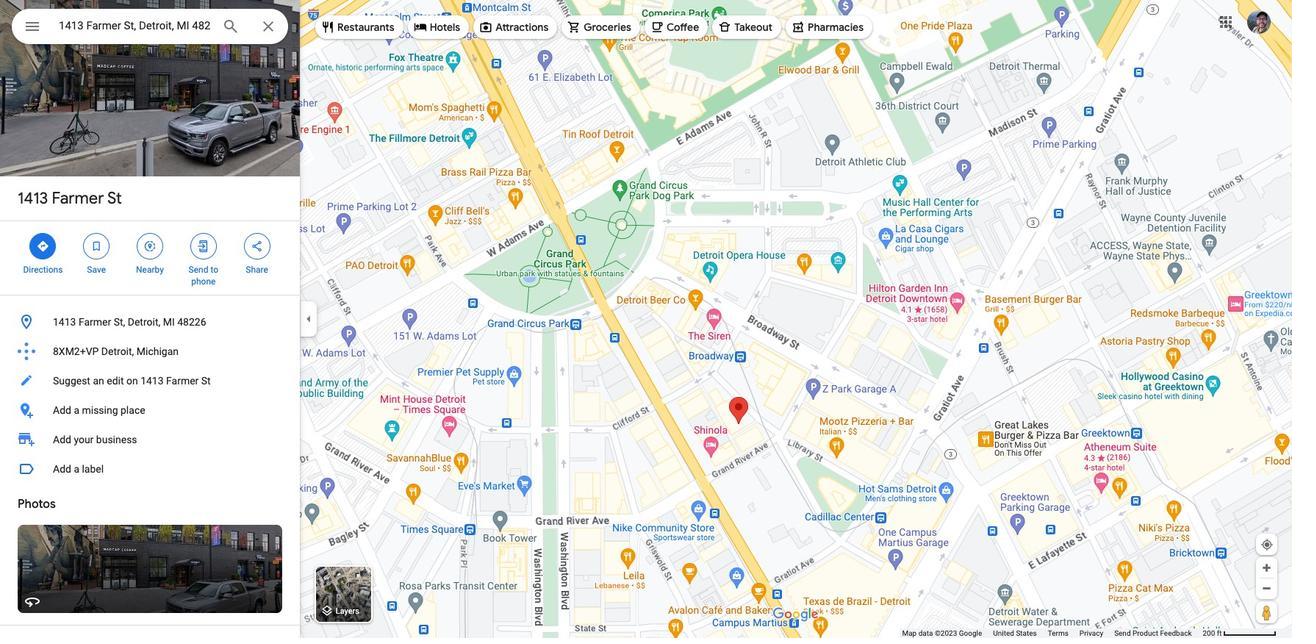 Task type: vqa. For each thing, say whether or not it's contained in the screenshot.
30
no



Task type: describe. For each thing, give the bounding box(es) containing it.

[[197, 238, 210, 254]]

map
[[903, 630, 917, 638]]

coffee button
[[645, 10, 708, 45]]

attractions
[[496, 21, 549, 34]]

add your business
[[53, 434, 137, 446]]

phone
[[191, 277, 216, 287]]

8xm2+vp
[[53, 346, 99, 357]]

1413 for 1413 farmer st
[[18, 188, 48, 209]]

place
[[121, 404, 145, 416]]

add a label
[[53, 463, 104, 475]]

layers
[[336, 607, 360, 617]]

0 horizontal spatial st
[[107, 188, 122, 209]]

pharmacies button
[[786, 10, 873, 45]]

united states
[[994, 630, 1038, 638]]

add a label button
[[0, 455, 300, 484]]

suggest an edit on 1413 farmer st button
[[0, 366, 300, 396]]

suggest
[[53, 375, 90, 387]]

hotels button
[[408, 10, 469, 45]]

to
[[211, 265, 218, 275]]

edit
[[107, 375, 124, 387]]

1413 for 1413 farmer st, detroit, mi 48226
[[53, 316, 76, 328]]

map data ©2023 google
[[903, 630, 983, 638]]

coffee
[[667, 21, 700, 34]]

zoom out image
[[1262, 583, 1273, 594]]

1413 inside suggest an edit on 1413 farmer st button
[[141, 375, 164, 387]]

google account: cj baylor  
(christian.baylor@adept.ai) image
[[1248, 10, 1272, 34]]

1413 farmer st, detroit, mi 48226 button
[[0, 307, 300, 337]]

show your location image
[[1261, 538, 1275, 552]]

farmer for st,
[[79, 316, 111, 328]]

takeout
[[735, 21, 773, 34]]

2 vertical spatial farmer
[[166, 375, 199, 387]]

hotels
[[430, 21, 460, 34]]

suggest an edit on 1413 farmer st
[[53, 375, 211, 387]]

1 vertical spatial detroit,
[[101, 346, 134, 357]]

©2023
[[935, 630, 958, 638]]

ft
[[1218, 630, 1223, 638]]

united states button
[[994, 629, 1038, 638]]

add a missing place button
[[0, 396, 300, 425]]

actions for 1413 farmer st region
[[0, 221, 300, 295]]

48226
[[177, 316, 206, 328]]

collapse side panel image
[[301, 311, 317, 327]]

send product feedback button
[[1115, 629, 1192, 638]]

st inside button
[[201, 375, 211, 387]]

restaurants button
[[316, 10, 404, 45]]

8xm2+vp detroit, michigan
[[53, 346, 179, 357]]

show street view coverage image
[[1257, 602, 1278, 624]]

google
[[960, 630, 983, 638]]

a for label
[[74, 463, 79, 475]]


[[24, 16, 41, 37]]

 button
[[12, 9, 53, 47]]

groceries button
[[562, 10, 641, 45]]

1413 farmer st
[[18, 188, 122, 209]]

product
[[1133, 630, 1159, 638]]

save
[[87, 265, 106, 275]]

michigan
[[137, 346, 179, 357]]


[[36, 238, 50, 254]]

none field inside 1413 farmer st, detroit, mi 48226 field
[[59, 17, 210, 35]]

send product feedback
[[1115, 630, 1192, 638]]

restaurants
[[338, 21, 395, 34]]



Task type: locate. For each thing, give the bounding box(es) containing it.
0 vertical spatial farmer
[[52, 188, 104, 209]]

send for send product feedback
[[1115, 630, 1131, 638]]

footer
[[903, 629, 1204, 638]]

pharmacies
[[808, 21, 864, 34]]

attractions button
[[474, 10, 558, 45]]

3 add from the top
[[53, 463, 71, 475]]

1413 Farmer St, Detroit, MI 48226 field
[[12, 9, 288, 44]]

1413
[[18, 188, 48, 209], [53, 316, 76, 328], [141, 375, 164, 387]]


[[143, 238, 157, 254]]

send left product
[[1115, 630, 1131, 638]]

0 vertical spatial st
[[107, 188, 122, 209]]

1413 inside 1413 farmer st, detroit, mi 48226 button
[[53, 316, 76, 328]]

200 ft
[[1204, 630, 1223, 638]]

takeout button
[[713, 10, 782, 45]]

a
[[74, 404, 79, 416], [74, 463, 79, 475]]

1 vertical spatial a
[[74, 463, 79, 475]]

farmer left st,
[[79, 316, 111, 328]]


[[250, 238, 264, 254]]

1413 farmer st main content
[[0, 0, 300, 638]]

2 vertical spatial 1413
[[141, 375, 164, 387]]

add for add a missing place
[[53, 404, 71, 416]]

terms button
[[1049, 629, 1069, 638]]

send for send to phone
[[189, 265, 208, 275]]

2 a from the top
[[74, 463, 79, 475]]

send up phone
[[189, 265, 208, 275]]

google maps element
[[0, 0, 1293, 638]]

a for missing
[[74, 404, 79, 416]]

add left your
[[53, 434, 71, 446]]

1 vertical spatial send
[[1115, 630, 1131, 638]]

a left label
[[74, 463, 79, 475]]

8xm2+vp detroit, michigan button
[[0, 337, 300, 366]]

st,
[[114, 316, 125, 328]]

label
[[82, 463, 104, 475]]

0 vertical spatial detroit,
[[128, 316, 160, 328]]

1 horizontal spatial st
[[201, 375, 211, 387]]

farmer
[[52, 188, 104, 209], [79, 316, 111, 328], [166, 375, 199, 387]]

200
[[1204, 630, 1216, 638]]

1 a from the top
[[74, 404, 79, 416]]

photos
[[18, 497, 56, 512]]

add for add your business
[[53, 434, 71, 446]]

1 add from the top
[[53, 404, 71, 416]]

2 vertical spatial add
[[53, 463, 71, 475]]

states
[[1017, 630, 1038, 638]]

feedback
[[1161, 630, 1192, 638]]

0 horizontal spatial 1413
[[18, 188, 48, 209]]

None field
[[59, 17, 210, 35]]

add your business link
[[0, 425, 300, 455]]

send
[[189, 265, 208, 275], [1115, 630, 1131, 638]]

detroit, down st,
[[101, 346, 134, 357]]

data
[[919, 630, 934, 638]]

1 vertical spatial st
[[201, 375, 211, 387]]

1 horizontal spatial send
[[1115, 630, 1131, 638]]

footer inside google maps element
[[903, 629, 1204, 638]]

200 ft button
[[1204, 630, 1277, 638]]

0 vertical spatial add
[[53, 404, 71, 416]]

 search field
[[12, 9, 288, 47]]

footer containing map data ©2023 google
[[903, 629, 1204, 638]]

st down 48226
[[201, 375, 211, 387]]

1 vertical spatial 1413
[[53, 316, 76, 328]]

send to phone
[[189, 265, 218, 287]]

1 horizontal spatial 1413
[[53, 316, 76, 328]]

directions
[[23, 265, 63, 275]]

st
[[107, 188, 122, 209], [201, 375, 211, 387]]

0 vertical spatial a
[[74, 404, 79, 416]]

1 vertical spatial farmer
[[79, 316, 111, 328]]

united
[[994, 630, 1015, 638]]

your
[[74, 434, 94, 446]]

1413 farmer st, detroit, mi 48226
[[53, 316, 206, 328]]

2 add from the top
[[53, 434, 71, 446]]

1413 right the "on"
[[141, 375, 164, 387]]

nearby
[[136, 265, 164, 275]]

mi
[[163, 316, 175, 328]]

2 horizontal spatial 1413
[[141, 375, 164, 387]]

1413 up 8xm2+vp
[[53, 316, 76, 328]]

0 horizontal spatial send
[[189, 265, 208, 275]]

1413 up ''
[[18, 188, 48, 209]]

add left label
[[53, 463, 71, 475]]

0 vertical spatial send
[[189, 265, 208, 275]]

business
[[96, 434, 137, 446]]

farmer down michigan
[[166, 375, 199, 387]]

groceries
[[584, 21, 632, 34]]

share
[[246, 265, 268, 275]]


[[90, 238, 103, 254]]

add for add a label
[[53, 463, 71, 475]]

privacy
[[1080, 630, 1104, 638]]

send inside send to phone
[[189, 265, 208, 275]]

detroit, right st,
[[128, 316, 160, 328]]

add a missing place
[[53, 404, 145, 416]]

add down the 'suggest'
[[53, 404, 71, 416]]

a left missing
[[74, 404, 79, 416]]

terms
[[1049, 630, 1069, 638]]

an
[[93, 375, 104, 387]]

privacy button
[[1080, 629, 1104, 638]]

detroit,
[[128, 316, 160, 328], [101, 346, 134, 357]]

on
[[126, 375, 138, 387]]

add
[[53, 404, 71, 416], [53, 434, 71, 446], [53, 463, 71, 475]]

missing
[[82, 404, 118, 416]]

0 vertical spatial 1413
[[18, 188, 48, 209]]

send inside button
[[1115, 630, 1131, 638]]

farmer for st
[[52, 188, 104, 209]]

st up actions for 1413 farmer st region
[[107, 188, 122, 209]]

1 vertical spatial add
[[53, 434, 71, 446]]

zoom in image
[[1262, 563, 1273, 574]]

farmer up ""
[[52, 188, 104, 209]]



